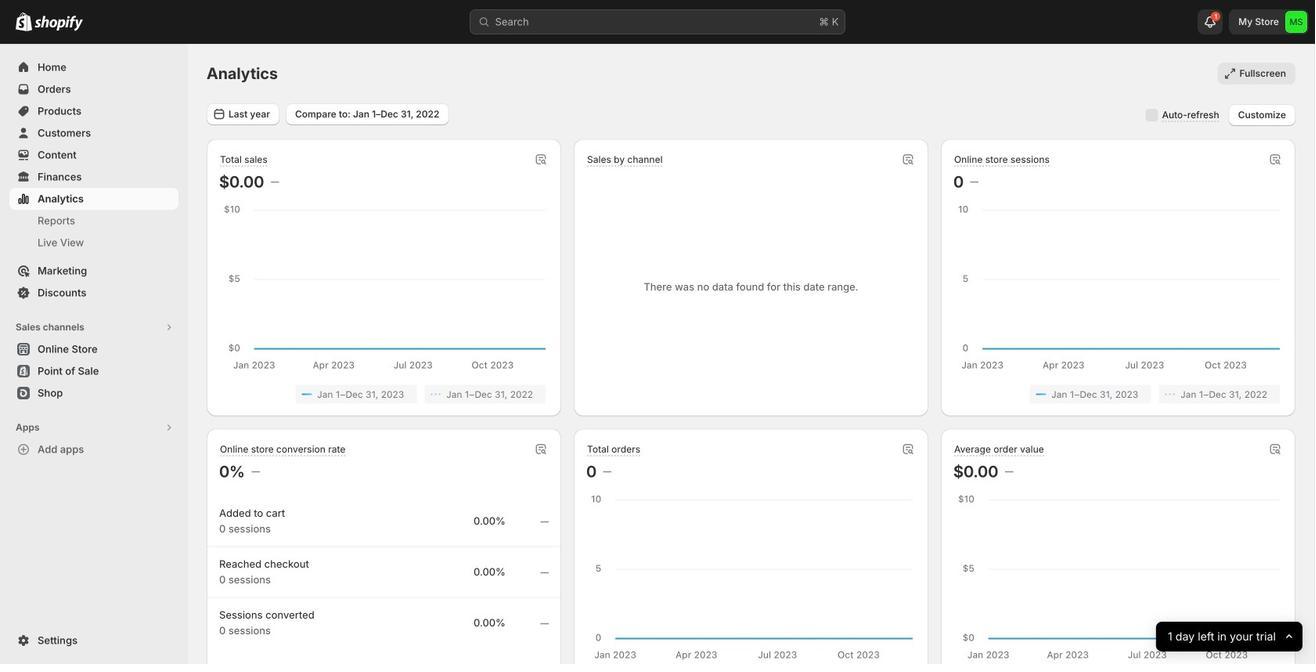 Task type: vqa. For each thing, say whether or not it's contained in the screenshot.
SALES CHANNELS
no



Task type: locate. For each thing, give the bounding box(es) containing it.
list
[[222, 385, 546, 404], [957, 385, 1280, 404]]

1 horizontal spatial list
[[957, 385, 1280, 404]]

0 horizontal spatial list
[[222, 385, 546, 404]]

shopify image
[[16, 12, 32, 31]]

2 list from the left
[[957, 385, 1280, 404]]



Task type: describe. For each thing, give the bounding box(es) containing it.
1 list from the left
[[222, 385, 546, 404]]

shopify image
[[34, 15, 83, 31]]

my store image
[[1286, 11, 1308, 33]]



